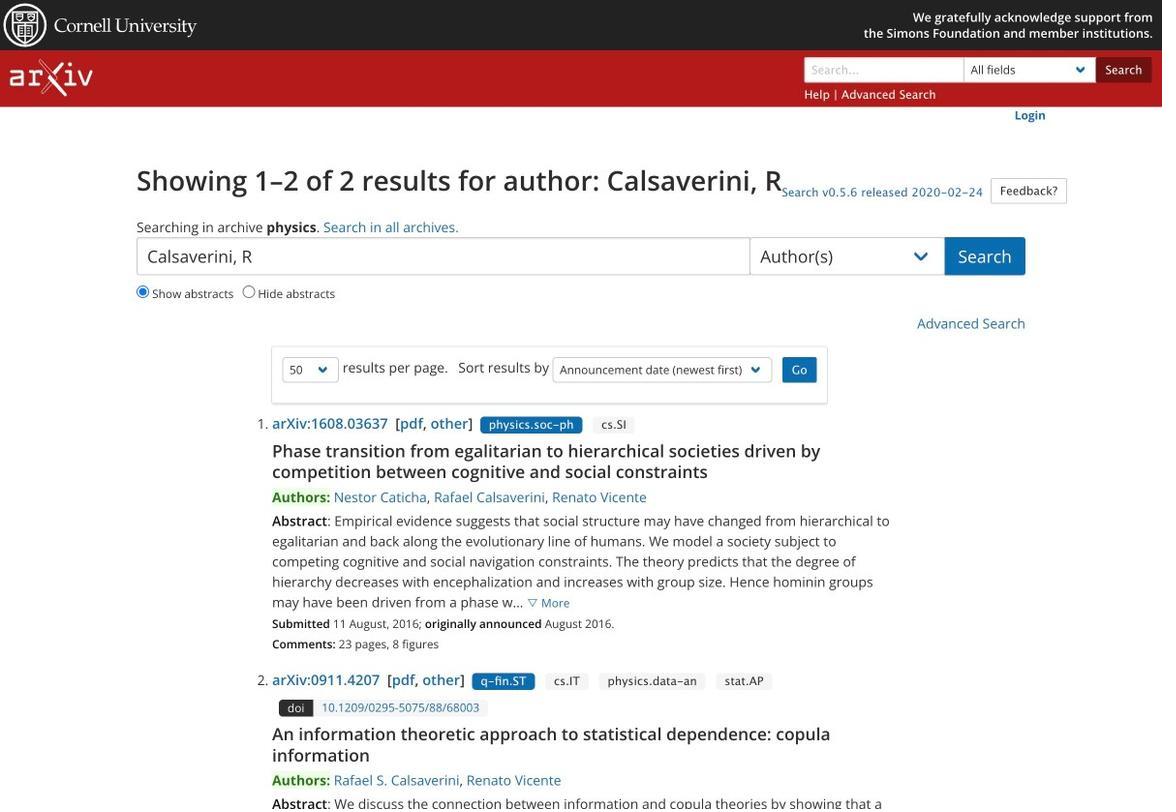 Task type: vqa. For each thing, say whether or not it's contained in the screenshot.
checkbox
no



Task type: locate. For each thing, give the bounding box(es) containing it.
arxiv logo image
[[10, 60, 93, 96]]

user menu navigation
[[116, 107, 1046, 124]]

None radio
[[137, 286, 149, 298], [243, 286, 255, 298], [137, 286, 149, 298], [243, 286, 255, 298]]

cornell university image
[[3, 3, 197, 47]]

banner
[[0, 0, 1163, 50]]



Task type: describe. For each thing, give the bounding box(es) containing it.
Search term... text field
[[137, 238, 751, 276]]

Search term or terms text field
[[805, 57, 965, 83]]



